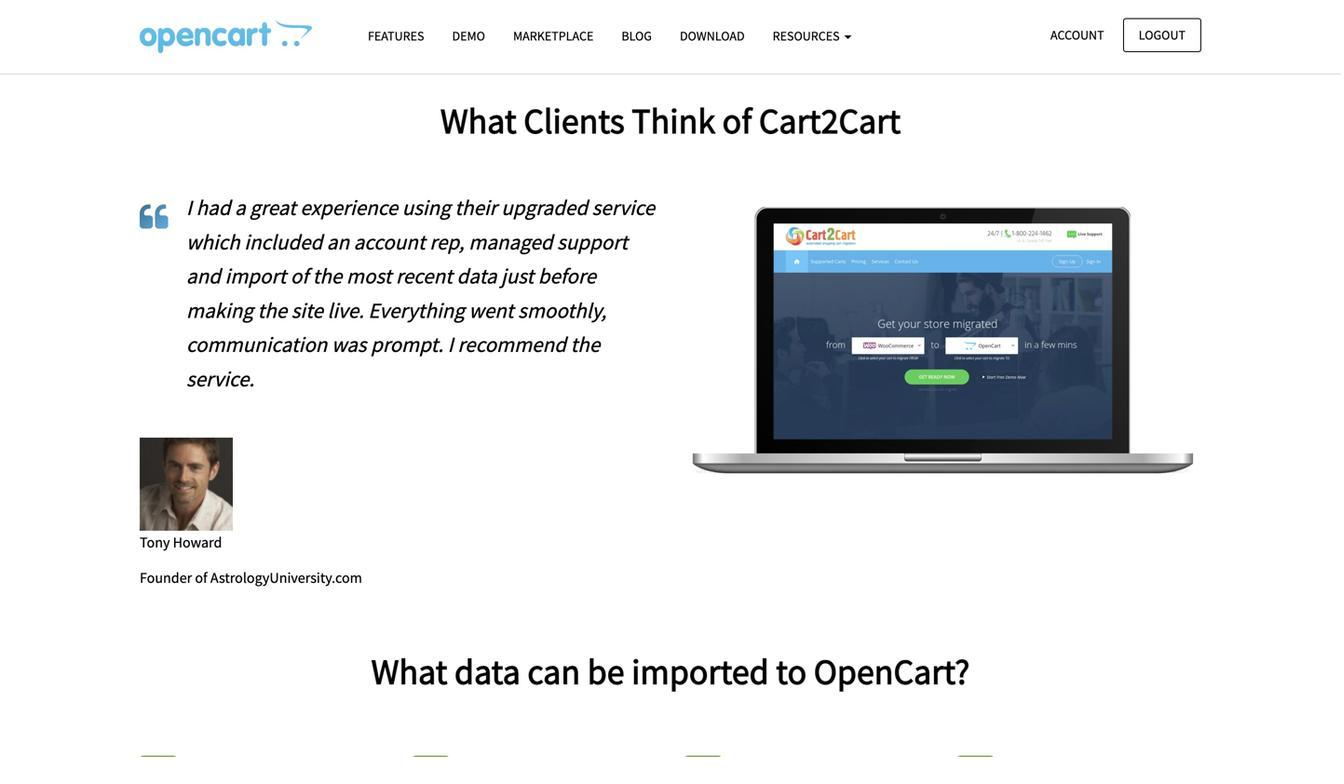 Task type: vqa. For each thing, say whether or not it's contained in the screenshot.
Clients
yes



Task type: locate. For each thing, give the bounding box(es) containing it.
account link
[[1035, 18, 1120, 52]]

before
[[538, 263, 596, 290]]

howard
[[173, 533, 222, 552]]

1 vertical spatial data
[[455, 649, 521, 694]]

of right the think
[[723, 98, 752, 143]]

imported
[[632, 649, 769, 694]]

and
[[186, 263, 221, 290]]

account
[[354, 229, 425, 256]]

2 horizontal spatial the
[[571, 331, 600, 358]]

1 horizontal spatial the
[[313, 263, 342, 290]]

the down smoothly,
[[571, 331, 600, 358]]

smoothly,
[[518, 297, 607, 324]]

everything
[[368, 297, 465, 324]]

to
[[776, 649, 807, 694]]

just
[[501, 263, 534, 290]]

included
[[244, 229, 323, 256]]

the down an
[[313, 263, 342, 290]]

of right founder
[[195, 569, 207, 587]]

live.
[[327, 297, 364, 324]]

2 vertical spatial of
[[195, 569, 207, 587]]

1 vertical spatial of
[[290, 263, 308, 290]]

what
[[440, 98, 517, 143], [371, 649, 448, 694]]

be
[[588, 649, 625, 694]]

upgraded
[[501, 194, 588, 221]]

i
[[186, 194, 192, 221], [448, 331, 453, 358]]

had
[[196, 194, 231, 221]]

i right prompt.
[[448, 331, 453, 358]]

think
[[632, 98, 716, 143]]

tony howard
[[140, 533, 222, 552]]

2 vertical spatial the
[[571, 331, 600, 358]]

astrologyuniversity.com
[[210, 569, 362, 587]]

i had a great experience using their upgraded service which included an account rep, managed support and import of the most recent data just before making the site live. everything went smoothly, communication was prompt. i recommend the service.
[[186, 194, 655, 393]]

data
[[457, 263, 497, 290], [455, 649, 521, 694]]

clients
[[524, 98, 625, 143]]

making
[[186, 297, 253, 324]]

cart2cart
[[759, 98, 901, 143]]

0 vertical spatial what
[[440, 98, 517, 143]]

1 vertical spatial the
[[258, 297, 287, 324]]

the left site
[[258, 297, 287, 324]]

support
[[557, 229, 628, 256]]

using
[[402, 194, 451, 221]]

founder
[[140, 569, 192, 587]]

demo
[[452, 27, 485, 44]]

0 horizontal spatial i
[[186, 194, 192, 221]]

resources
[[773, 27, 843, 44]]

0 horizontal spatial of
[[195, 569, 207, 587]]

1 vertical spatial i
[[448, 331, 453, 358]]

0 horizontal spatial the
[[258, 297, 287, 324]]

1 horizontal spatial i
[[448, 331, 453, 358]]

data left can
[[455, 649, 521, 694]]

1 horizontal spatial of
[[290, 263, 308, 290]]

2 horizontal spatial of
[[723, 98, 752, 143]]

the
[[313, 263, 342, 290], [258, 297, 287, 324], [571, 331, 600, 358]]

i left had
[[186, 194, 192, 221]]

0 vertical spatial the
[[313, 263, 342, 290]]

great
[[250, 194, 296, 221]]

recommend
[[458, 331, 566, 358]]

resources link
[[759, 20, 866, 52]]

what for what clients think of cart2cart
[[440, 98, 517, 143]]

0 vertical spatial data
[[457, 263, 497, 290]]

what clients think of cart2cart
[[440, 98, 901, 143]]

0 vertical spatial i
[[186, 194, 192, 221]]

1 vertical spatial what
[[371, 649, 448, 694]]

can
[[528, 649, 580, 694]]

a
[[235, 194, 246, 221]]

logout link
[[1123, 18, 1202, 52]]

of
[[723, 98, 752, 143], [290, 263, 308, 290], [195, 569, 207, 587]]

download link
[[666, 20, 759, 52]]

data up went
[[457, 263, 497, 290]]

of up site
[[290, 263, 308, 290]]

founder of astrologyuniversity.com
[[140, 569, 362, 587]]



Task type: describe. For each thing, give the bounding box(es) containing it.
prompt.
[[371, 331, 444, 358]]

went
[[469, 297, 514, 324]]

logout
[[1139, 27, 1186, 43]]

was
[[332, 331, 367, 358]]

marketplace
[[513, 27, 594, 44]]

tony
[[140, 533, 170, 552]]

opencart - cart2cart migration image
[[140, 20, 312, 53]]

blog link
[[608, 20, 666, 52]]

which
[[186, 229, 240, 256]]

their
[[455, 194, 497, 221]]

experience
[[300, 194, 398, 221]]

service.
[[186, 366, 254, 393]]

0 vertical spatial of
[[723, 98, 752, 143]]

communication
[[186, 331, 327, 358]]

managed
[[469, 229, 553, 256]]

most
[[346, 263, 392, 290]]

of inside i had a great experience using their upgraded service which included an account rep, managed support and import of the most recent data just before making the site live. everything went smoothly, communication was prompt. i recommend the service.
[[290, 263, 308, 290]]

features link
[[354, 20, 438, 52]]

recent
[[396, 263, 453, 290]]

download
[[680, 27, 745, 44]]

rep,
[[430, 229, 465, 256]]

tony howard image
[[140, 438, 233, 531]]

data inside i had a great experience using their upgraded service which included an account rep, managed support and import of the most recent data just before making the site live. everything went smoothly, communication was prompt. i recommend the service.
[[457, 263, 497, 290]]

service
[[592, 194, 655, 221]]

opencart?
[[814, 649, 970, 694]]

blog
[[622, 27, 652, 44]]

site
[[291, 297, 323, 324]]

an
[[327, 229, 349, 256]]

marketplace link
[[499, 20, 608, 52]]

features
[[368, 27, 424, 44]]

tablet image
[[685, 191, 1202, 491]]

what data can be imported to opencart?
[[371, 649, 970, 694]]

demo link
[[438, 20, 499, 52]]

import
[[225, 263, 286, 290]]

account
[[1051, 27, 1104, 43]]

what for what data can be imported to opencart?
[[371, 649, 448, 694]]



